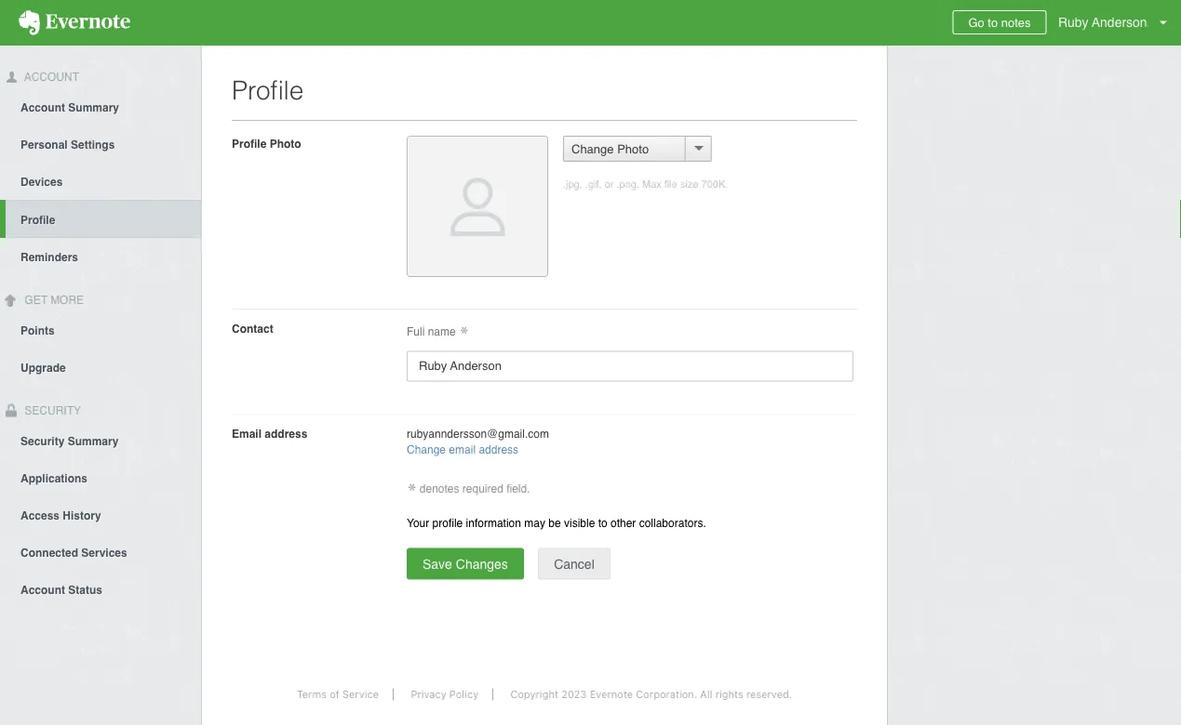 Task type: describe. For each thing, give the bounding box(es) containing it.
applications link
[[0, 459, 201, 496]]

account status link
[[0, 571, 201, 608]]

rubyanndersson@gmail.com
[[407, 428, 549, 441]]

reminders link
[[0, 238, 201, 275]]

terms of service link
[[283, 689, 394, 701]]

personal
[[20, 138, 68, 152]]

more
[[50, 294, 84, 307]]

go to notes
[[968, 15, 1031, 29]]

of
[[330, 689, 339, 701]]

size
[[680, 179, 698, 190]]

to inside go to notes link
[[988, 15, 998, 29]]

profile
[[432, 517, 463, 530]]

get
[[25, 294, 47, 307]]

access history
[[20, 509, 101, 522]]

information
[[466, 517, 521, 530]]

get more
[[21, 294, 84, 307]]

evernote link
[[0, 0, 149, 46]]

or
[[605, 179, 614, 190]]

reserved.
[[746, 689, 792, 701]]

change email address link
[[407, 444, 518, 457]]

.jpg,
[[563, 179, 582, 190]]

rubyanndersson@gmail.com change email address
[[407, 428, 549, 457]]

contact
[[232, 322, 273, 336]]

.jpg, .gif, or .png. max file size 700k.
[[563, 179, 728, 190]]

0 vertical spatial address
[[265, 428, 307, 441]]

required
[[462, 483, 503, 496]]

profile for profile link
[[20, 214, 55, 227]]

access
[[20, 509, 60, 522]]

evernote
[[590, 689, 633, 701]]

your profile information may be visible to other collaborators.
[[407, 517, 706, 530]]

summary for security summary
[[68, 435, 119, 448]]

settings
[[71, 138, 115, 152]]

.png.
[[617, 179, 639, 190]]

privacy policy link
[[397, 689, 493, 701]]

terms of service
[[297, 689, 379, 701]]

collaborators.
[[639, 517, 706, 530]]

policy
[[449, 689, 479, 701]]

go to notes link
[[952, 10, 1047, 34]]

file
[[664, 179, 677, 190]]

security summary link
[[0, 422, 201, 459]]

full
[[407, 326, 425, 339]]

ruby anderson link
[[1053, 0, 1181, 46]]

connected services
[[20, 547, 127, 560]]

go
[[968, 15, 984, 29]]

full name
[[407, 326, 459, 339]]

notes
[[1001, 15, 1031, 29]]

personal settings link
[[0, 125, 201, 163]]

profile for profile photo
[[232, 137, 266, 150]]

privacy policy
[[411, 689, 479, 701]]

account status
[[20, 584, 102, 597]]

devices link
[[0, 163, 201, 200]]

denotes
[[420, 483, 459, 496]]

all
[[700, 689, 712, 701]]

security for security
[[21, 404, 81, 417]]

personal settings
[[20, 138, 115, 152]]

account for account summary
[[20, 101, 65, 114]]

photo for profile photo
[[270, 137, 301, 150]]

0 vertical spatial profile
[[232, 75, 304, 105]]

name
[[428, 326, 456, 339]]

account for account status
[[20, 584, 65, 597]]

connected
[[20, 547, 78, 560]]

rights
[[715, 689, 743, 701]]



Task type: locate. For each thing, give the bounding box(es) containing it.
2023
[[561, 689, 587, 701]]

terms
[[297, 689, 327, 701]]

1 vertical spatial profile
[[232, 137, 266, 150]]

summary up applications link
[[68, 435, 119, 448]]

change inside rubyanndersson@gmail.com change email address
[[407, 444, 446, 457]]

1 vertical spatial address
[[479, 444, 518, 457]]

upgrade link
[[0, 349, 201, 386]]

to left other
[[598, 517, 607, 530]]

1 horizontal spatial change
[[571, 142, 614, 156]]

0 horizontal spatial to
[[598, 517, 607, 530]]

change
[[571, 142, 614, 156], [407, 444, 446, 457]]

your
[[407, 517, 429, 530]]

2 vertical spatial profile
[[20, 214, 55, 227]]

0 horizontal spatial photo
[[270, 137, 301, 150]]

account down connected
[[20, 584, 65, 597]]

1 horizontal spatial photo
[[617, 142, 649, 156]]

1 vertical spatial change
[[407, 444, 446, 457]]

0 vertical spatial summary
[[68, 101, 119, 114]]

summary
[[68, 101, 119, 114], [68, 435, 119, 448]]

security summary
[[20, 435, 119, 448]]

address right the email
[[265, 428, 307, 441]]

status
[[68, 584, 102, 597]]

1 vertical spatial to
[[598, 517, 607, 530]]

0 horizontal spatial change
[[407, 444, 446, 457]]

address inside rubyanndersson@gmail.com change email address
[[479, 444, 518, 457]]

email
[[232, 428, 262, 441]]

anderson
[[1092, 15, 1147, 30]]

service
[[342, 689, 379, 701]]

copyright 2023 evernote corporation. all rights reserved.
[[510, 689, 792, 701]]

security up applications
[[20, 435, 65, 448]]

access history link
[[0, 496, 201, 534]]

applications
[[20, 472, 87, 485]]

email
[[449, 444, 476, 457]]

summary up personal settings link
[[68, 101, 119, 114]]

visible
[[564, 517, 595, 530]]

Full name text field
[[407, 351, 853, 382]]

account summary
[[20, 101, 119, 114]]

to
[[988, 15, 998, 29], [598, 517, 607, 530]]

0 vertical spatial security
[[21, 404, 81, 417]]

max
[[642, 179, 661, 190]]

address down rubyanndersson@gmail.com
[[479, 444, 518, 457]]

to right go
[[988, 15, 998, 29]]

points link
[[0, 311, 201, 349]]

1 vertical spatial summary
[[68, 435, 119, 448]]

1 horizontal spatial address
[[479, 444, 518, 457]]

0 horizontal spatial address
[[265, 428, 307, 441]]

reminders
[[20, 251, 78, 264]]

1 vertical spatial account
[[20, 101, 65, 114]]

account
[[21, 71, 79, 84], [20, 101, 65, 114], [20, 584, 65, 597]]

None submit
[[407, 548, 524, 580], [538, 548, 610, 580], [407, 548, 524, 580], [538, 548, 610, 580]]

1 vertical spatial security
[[20, 435, 65, 448]]

photo
[[270, 137, 301, 150], [617, 142, 649, 156]]

0 vertical spatial to
[[988, 15, 998, 29]]

1 horizontal spatial to
[[988, 15, 998, 29]]

email address
[[232, 428, 307, 441]]

field.
[[506, 483, 530, 496]]

privacy
[[411, 689, 446, 701]]

profile link
[[6, 200, 201, 238]]

other
[[611, 517, 636, 530]]

ruby
[[1058, 15, 1089, 30]]

account inside account summary link
[[20, 101, 65, 114]]

security for security summary
[[20, 435, 65, 448]]

change left email
[[407, 444, 446, 457]]

connected services link
[[0, 534, 201, 571]]

be
[[548, 517, 561, 530]]

0 vertical spatial account
[[21, 71, 79, 84]]

change photo
[[571, 142, 649, 156]]

0 vertical spatial change
[[571, 142, 614, 156]]

address
[[265, 428, 307, 441], [479, 444, 518, 457]]

copyright
[[510, 689, 558, 701]]

change up .gif,
[[571, 142, 614, 156]]

evernote image
[[0, 10, 149, 35]]

denotes required field.
[[416, 483, 530, 496]]

may
[[524, 517, 545, 530]]

profile photo
[[232, 137, 301, 150]]

account up personal
[[20, 101, 65, 114]]

2 vertical spatial account
[[20, 584, 65, 597]]

account inside account status link
[[20, 584, 65, 597]]

account for account
[[21, 71, 79, 84]]

upgrade
[[20, 362, 66, 375]]

photo for change photo
[[617, 142, 649, 156]]

history
[[63, 509, 101, 522]]

security up security summary
[[21, 404, 81, 417]]

devices
[[20, 176, 63, 189]]

ruby anderson
[[1058, 15, 1147, 30]]

summary for account summary
[[68, 101, 119, 114]]

services
[[81, 547, 127, 560]]

corporation.
[[636, 689, 697, 701]]

profile
[[232, 75, 304, 105], [232, 137, 266, 150], [20, 214, 55, 227]]

account summary link
[[0, 88, 201, 125]]

account up account summary
[[21, 71, 79, 84]]

security
[[21, 404, 81, 417], [20, 435, 65, 448]]

700k.
[[701, 179, 728, 190]]

.gif,
[[585, 179, 602, 190]]

points
[[20, 324, 55, 337]]



Task type: vqa. For each thing, say whether or not it's contained in the screenshot.
Expand Tags image
no



